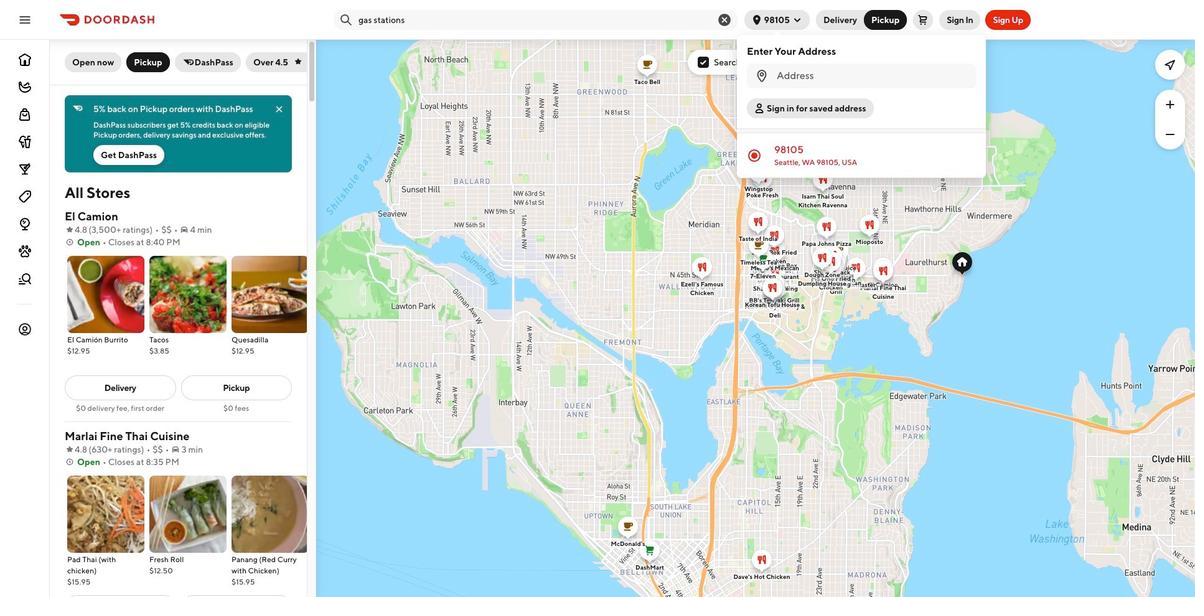 Task type: describe. For each thing, give the bounding box(es) containing it.
average rating of 4.8 out of 5 element for pad thai (with chicken) image
[[65, 443, 87, 456]]

map region
[[316, 40, 1195, 597]]

fresh roll image
[[149, 476, 227, 553]]

el camión burrito image
[[67, 256, 144, 333]]

toggle order method (delivery or pickup) option group
[[816, 10, 907, 30]]

0 items, open order cart image
[[918, 15, 928, 25]]

recenter the map image
[[1163, 57, 1178, 72]]

pad thai (with chicken) image
[[67, 476, 144, 553]]

tacos image
[[149, 256, 227, 333]]

zoom in image
[[1163, 97, 1178, 112]]

quesadilla image
[[232, 256, 309, 333]]

average rating of 4.8 out of 5 element for el camión burrito image on the left
[[65, 223, 87, 236]]

open menu image
[[17, 12, 32, 27]]



Task type: vqa. For each thing, say whether or not it's contained in the screenshot.
the 'oz)' in $2.99 Good Humor Strawberry Shortcake Ice Cream Bar (4 oz)
no



Task type: locate. For each thing, give the bounding box(es) containing it.
1 vertical spatial average rating of 4.8 out of 5 element
[[65, 443, 87, 456]]

Store search: begin typing to search for stores available on DoorDash text field
[[359, 13, 707, 26]]

panang (red curry with chicken) image
[[232, 476, 309, 553]]

None radio
[[737, 133, 986, 178]]

None button
[[816, 10, 872, 30], [864, 10, 907, 30], [816, 10, 872, 30], [864, 10, 907, 30]]

zoom out image
[[1163, 127, 1178, 142]]

2 average rating of 4.8 out of 5 element from the top
[[65, 443, 87, 456]]

Address text field
[[777, 69, 969, 83]]

clear search input image
[[717, 12, 732, 27]]

average rating of 4.8 out of 5 element
[[65, 223, 87, 236], [65, 443, 87, 456]]

1 average rating of 4.8 out of 5 element from the top
[[65, 223, 87, 236]]

0 vertical spatial average rating of 4.8 out of 5 element
[[65, 223, 87, 236]]

None checkbox
[[698, 57, 709, 68]]



